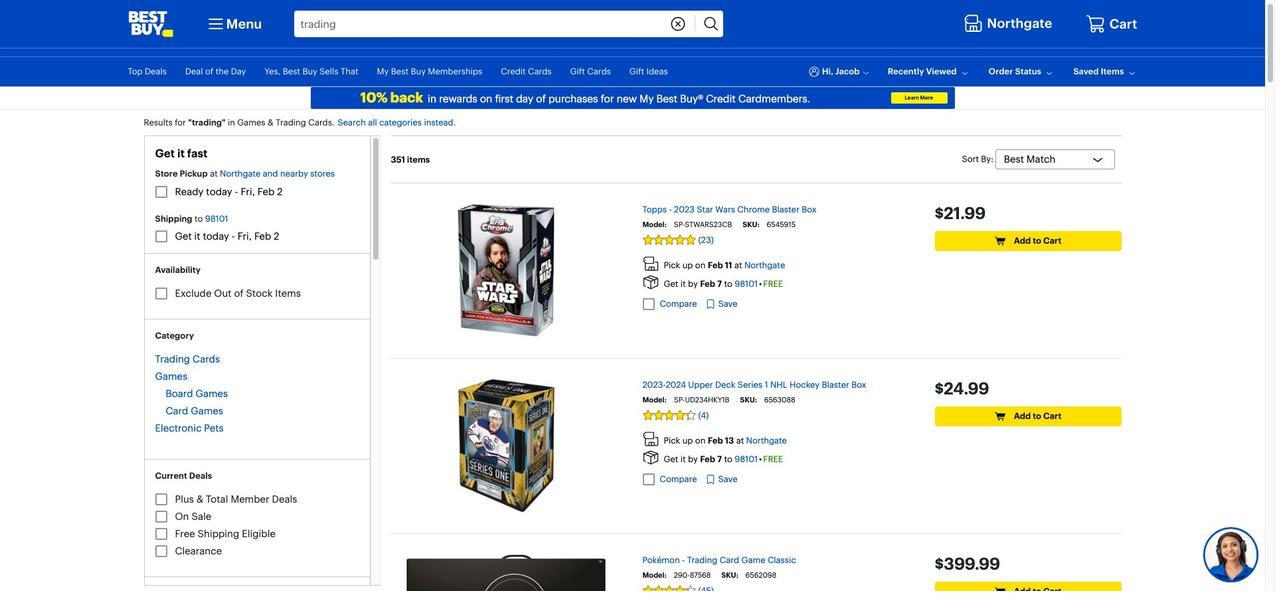 Task type: locate. For each thing, give the bounding box(es) containing it.
gift for gift ideas
[[630, 66, 644, 76]]

today down 98101 button
[[203, 230, 229, 243]]

0 vertical spatial items
[[1101, 66, 1124, 76]]

nearby
[[280, 168, 308, 179]]

0 vertical spatial on
[[695, 260, 706, 270]]

compare right compare option
[[660, 474, 697, 484]]

up left the 13
[[683, 435, 693, 446]]

& right 'plus'
[[197, 493, 203, 505]]

2 98101 button from the top
[[735, 454, 758, 464]]

northgate button down (23) link
[[745, 260, 785, 270]]

7 down the pick up on feb 11 at northgate
[[717, 278, 722, 289]]

2 best from the left
[[391, 66, 409, 76]]

yes,
[[265, 66, 281, 76]]

1 vertical spatial save
[[718, 473, 738, 484]]

2 vertical spatial trading
[[687, 555, 718, 565]]

sku: down pokémon - trading card game classic 'link'
[[722, 571, 738, 580]]

1 vertical spatial box
[[852, 379, 866, 390]]

$399.99
[[935, 554, 1000, 574]]

it left fast
[[177, 146, 185, 160]]

(4)
[[698, 410, 709, 420]]

it down shipping to 98101
[[194, 230, 200, 243]]

1 add from the top
[[1014, 235, 1031, 246]]

2 on from the top
[[695, 435, 706, 446]]

1 save button from the top
[[705, 297, 738, 311]]

1 vertical spatial card
[[720, 555, 739, 565]]

get it by feb 7 to 98101 • free for $24.99
[[664, 454, 783, 464]]

1 vertical spatial by
[[688, 454, 698, 464]]

0 horizontal spatial of
[[205, 66, 213, 76]]

box up (23) link
[[802, 204, 817, 215]]

shipping down the "sale"
[[198, 527, 239, 540]]

2 • from the top
[[759, 454, 762, 464]]

2023-
[[643, 379, 666, 390]]

1 horizontal spatial gift
[[630, 66, 644, 76]]

2 add to cart from the top
[[1014, 411, 1062, 421]]

sp- down 2024
[[674, 395, 685, 405]]

at right the 13
[[736, 435, 744, 446]]

cards right credit
[[528, 66, 552, 76]]

98101 down pick up on feb 13 at northgate
[[735, 454, 758, 464]]

free down '(4)' link
[[763, 454, 783, 464]]

pokémon - trading card game classic link
[[643, 555, 796, 565]]

topps - 2023 star wars chrome blaster box link
[[643, 204, 817, 215]]

2 horizontal spatial trading
[[687, 555, 718, 565]]

pick down sp-stwars23cb
[[664, 260, 680, 270]]

1 horizontal spatial blaster
[[822, 379, 849, 390]]

0 vertical spatial fri,
[[241, 185, 255, 198]]

On Sale checkbox
[[155, 511, 167, 523]]

0 vertical spatial add to cart button
[[935, 231, 1122, 251]]

best buy help human beacon image
[[1203, 526, 1259, 583]]

1 model: from the top
[[643, 220, 667, 229]]

add to cart
[[1014, 235, 1062, 246], [1014, 411, 1062, 421]]

1 vertical spatial up
[[683, 435, 693, 446]]

2 compare from the top
[[660, 474, 697, 484]]

best right yes,
[[283, 66, 300, 76]]

3 model: from the top
[[643, 571, 667, 580]]

1 vertical spatial add to cart button
[[935, 407, 1122, 427]]

2 vertical spatial deals
[[272, 493, 297, 505]]

2024
[[666, 379, 686, 390]]

0 vertical spatial deals
[[145, 66, 167, 76]]

1 horizontal spatial deals
[[189, 470, 212, 481]]

0 vertical spatial compare
[[660, 298, 697, 309]]

2 horizontal spatial deals
[[272, 493, 297, 505]]

0 vertical spatial pick
[[664, 260, 680, 270]]

card up electronic
[[166, 405, 188, 417]]

1 by from the top
[[688, 278, 698, 289]]

1 horizontal spatial shipping
[[198, 527, 239, 540]]

1 save from the top
[[718, 298, 738, 309]]

Ready today - Fri, Feb 2 checkbox
[[155, 186, 167, 198]]

up for $24.99
[[683, 435, 693, 446]]

1 98101 button from the top
[[735, 278, 758, 289]]

1 vertical spatial northgate button
[[746, 435, 787, 446]]

my best buy memberships
[[377, 66, 482, 76]]

2 vertical spatial 98101
[[735, 454, 758, 464]]

on for $24.99
[[695, 435, 706, 446]]

2 pick from the top
[[664, 435, 680, 446]]

save button down pick up on feb 13 at northgate
[[705, 473, 738, 486]]

northgate up ready today - fri, feb 2 at the top of page
[[220, 168, 261, 179]]

1 sp- from the top
[[674, 220, 685, 229]]

1 add to cart button from the top
[[935, 231, 1122, 251]]

stores
[[310, 168, 335, 179]]

today up 98101 button
[[206, 185, 232, 198]]

0 horizontal spatial trading
[[155, 353, 190, 365]]

deals up 'plus'
[[189, 470, 212, 481]]

1 vertical spatial 98101 button
[[735, 454, 758, 464]]

2 vertical spatial cart
[[1043, 411, 1062, 421]]

northgate button down '(4)' link
[[746, 435, 787, 446]]

model: down 2023- on the right of the page
[[643, 395, 667, 405]]

1 vertical spatial 98101
[[735, 278, 758, 289]]

pick for $24.99
[[664, 435, 680, 446]]

1 vertical spatial shipping
[[198, 527, 239, 540]]

pick for $21.99
[[664, 260, 680, 270]]

cart link
[[1086, 14, 1137, 34]]

trading down category
[[155, 353, 190, 365]]

sp-ud234hky1b
[[674, 395, 730, 405]]

save for $24.99
[[718, 473, 738, 484]]

1 vertical spatial on
[[695, 435, 706, 446]]

1 vertical spatial add
[[1014, 411, 1031, 421]]

1 vertical spatial add to cart
[[1014, 411, 1062, 421]]

pick down sp-ud234hky1b
[[664, 435, 680, 446]]

buy right my
[[411, 66, 426, 76]]

0 vertical spatial box
[[802, 204, 817, 215]]

upper
[[688, 379, 713, 390]]

(23) link
[[643, 234, 914, 245]]

best
[[283, 66, 300, 76], [391, 66, 409, 76]]

2 buy from the left
[[411, 66, 426, 76]]

0 vertical spatial get it by feb 7 to 98101 • free
[[664, 278, 783, 289]]

1 vertical spatial sp-
[[674, 395, 685, 405]]

of left the
[[205, 66, 213, 76]]

items
[[1101, 66, 1124, 76], [275, 287, 301, 300]]

0 vertical spatial •
[[759, 278, 762, 289]]

total
[[206, 493, 228, 505]]

of right out
[[234, 287, 244, 300]]

out
[[214, 287, 232, 300]]

by down the pick up on feb 11 at northgate
[[688, 278, 698, 289]]

1 up from the top
[[683, 260, 693, 270]]

0 horizontal spatial best
[[283, 66, 300, 76]]

0 vertical spatial model:
[[643, 220, 667, 229]]

deal
[[185, 66, 203, 76]]

model: down topps
[[643, 220, 667, 229]]

save down 11
[[718, 298, 738, 309]]

1 pick from the top
[[664, 260, 680, 270]]

1 vertical spatial today
[[203, 230, 229, 243]]

northgate
[[987, 14, 1052, 31], [220, 168, 261, 179], [745, 260, 785, 270], [746, 435, 787, 446]]

1 vertical spatial pick
[[664, 435, 680, 446]]

1 add to cart from the top
[[1014, 235, 1062, 246]]

fri,
[[241, 185, 255, 198], [238, 230, 252, 243]]

1 compare from the top
[[660, 298, 697, 309]]

today
[[206, 185, 232, 198], [203, 230, 229, 243]]

sku:
[[743, 220, 760, 229], [740, 395, 757, 405], [722, 571, 738, 580]]

cards inside trading cards games board games card games electronic pets
[[193, 353, 220, 365]]

buy left sells
[[302, 66, 317, 76]]

2 vertical spatial sku:
[[722, 571, 738, 580]]

1 vertical spatial get it by feb 7 to 98101 • free
[[664, 454, 783, 464]]

1 vertical spatial blaster
[[822, 379, 849, 390]]

save down the 13
[[718, 473, 738, 484]]

0 vertical spatial save
[[718, 298, 738, 309]]

ready
[[175, 185, 204, 198]]

- down ready today - fri, feb 2 at the top of page
[[232, 230, 235, 243]]

0 vertical spatial add to cart
[[1014, 235, 1062, 246]]

model: down pokémon
[[643, 571, 667, 580]]

save button for $21.99
[[705, 297, 738, 311]]

order
[[989, 66, 1013, 76]]

yes, best buy sells that link
[[265, 66, 358, 76]]

98101 up the get it today - fri, feb 2
[[205, 213, 228, 224]]

0 vertical spatial cart
[[1110, 15, 1137, 32]]

sp-
[[674, 220, 685, 229], [674, 395, 685, 405]]

1 horizontal spatial trading
[[276, 117, 306, 127]]

compare
[[660, 298, 697, 309], [660, 474, 697, 484]]

on sale link
[[175, 510, 211, 523]]

0 vertical spatial shipping
[[155, 213, 192, 224]]

free down (23) link
[[763, 278, 783, 289]]

-
[[235, 185, 238, 198], [669, 204, 672, 215], [232, 230, 235, 243], [682, 555, 685, 565]]

stock
[[246, 287, 273, 300]]

free for $21.99
[[763, 278, 783, 289]]

0 vertical spatial &
[[268, 117, 274, 127]]

0 horizontal spatial box
[[802, 204, 817, 215]]

get it by feb 7 to 98101 • free down the pick up on feb 11 at northgate
[[664, 278, 783, 289]]

1 vertical spatial of
[[234, 287, 244, 300]]

add to cart button
[[935, 231, 1122, 251], [935, 407, 1122, 427]]

get it by feb 7 to 98101 • free for $21.99
[[664, 278, 783, 289]]

0 vertical spatial sp-
[[674, 220, 685, 229]]

&
[[268, 117, 274, 127], [197, 493, 203, 505]]

plus & total member deals
[[175, 493, 297, 505]]

save
[[718, 298, 738, 309], [718, 473, 738, 484]]

get
[[155, 146, 175, 160], [175, 230, 192, 243], [664, 278, 678, 289], [664, 454, 678, 464]]

1 free from the top
[[763, 278, 783, 289]]

0 vertical spatial blaster
[[772, 204, 800, 215]]

best right my
[[391, 66, 409, 76]]

0 vertical spatial add
[[1014, 235, 1031, 246]]

sp- for $24.99
[[674, 395, 685, 405]]

deals right top
[[145, 66, 167, 76]]

1 vertical spatial save button
[[705, 473, 738, 486]]

0 vertical spatial trading
[[276, 117, 306, 127]]

deals inside utility element
[[145, 66, 167, 76]]

feb down and
[[258, 185, 274, 198]]

up left 11
[[683, 260, 693, 270]]

feb
[[258, 185, 274, 198], [254, 230, 271, 243], [708, 260, 723, 270], [700, 278, 715, 289], [708, 435, 723, 446], [700, 454, 715, 464]]

1 vertical spatial trading
[[155, 353, 190, 365]]

hockey
[[790, 379, 820, 390]]

1 vertical spatial 7
[[717, 454, 722, 464]]

gift left ideas
[[630, 66, 644, 76]]

at right 11
[[735, 260, 742, 270]]

deals for top deals
[[145, 66, 167, 76]]

|
[[693, 11, 697, 33]]

0 vertical spatial by
[[688, 278, 698, 289]]

on down (23)
[[695, 260, 706, 270]]

2 by from the top
[[688, 454, 698, 464]]

all
[[368, 117, 377, 127]]

gift for gift cards
[[570, 66, 585, 76]]

model:
[[643, 220, 667, 229], [643, 395, 667, 405], [643, 571, 667, 580]]

recently viewed
[[888, 66, 957, 76]]

add to cart for $21.99
[[1014, 235, 1062, 246]]

ud234hky1b
[[685, 395, 730, 405]]

at right pickup in the top left of the page
[[210, 168, 218, 179]]

shipping up the get it today - fri, feb 2 checkbox
[[155, 213, 192, 224]]

northgate inside dropdown button
[[987, 14, 1052, 31]]

free shipping eligible link
[[175, 527, 276, 540]]

get down the pick up on feb 11 at northgate
[[664, 278, 678, 289]]

98101 for $21.99
[[735, 278, 758, 289]]

"trading"
[[188, 117, 226, 127]]

add for $24.99
[[1014, 411, 1031, 421]]

7 down pick up on feb 13 at northgate
[[717, 454, 722, 464]]

sp- down 2023
[[674, 220, 685, 229]]

order status
[[989, 66, 1042, 76]]

2 vertical spatial at
[[736, 435, 744, 446]]

up
[[683, 260, 693, 270], [683, 435, 693, 446]]

1 gift from the left
[[570, 66, 585, 76]]

deals for current deals
[[189, 470, 212, 481]]

cards up games link on the bottom left of page
[[193, 353, 220, 365]]

box right the hockey
[[852, 379, 866, 390]]

cart
[[1110, 15, 1137, 32], [1043, 235, 1062, 246], [1043, 411, 1062, 421]]

Compare checkbox
[[643, 473, 655, 485]]

0 horizontal spatial deals
[[145, 66, 167, 76]]

1 horizontal spatial buy
[[411, 66, 426, 76]]

card left the game at the right bottom of the page
[[720, 555, 739, 565]]

it
[[177, 146, 185, 160], [194, 230, 200, 243], [681, 278, 686, 289], [681, 454, 686, 464]]

on
[[175, 510, 189, 523]]

0 vertical spatial card
[[166, 405, 188, 417]]

games up card games link
[[196, 387, 228, 400]]

by
[[688, 278, 698, 289], [688, 454, 698, 464]]

cart for $21.99
[[1043, 235, 1062, 246]]

gift right credit cards link
[[570, 66, 585, 76]]

feb left 11
[[708, 260, 723, 270]]

• down pick up on feb 13 at northgate
[[759, 454, 762, 464]]

•
[[759, 278, 762, 289], [759, 454, 762, 464]]

on for $21.99
[[695, 260, 706, 270]]

cart for $24.99
[[1043, 411, 1062, 421]]

- up 290-
[[682, 555, 685, 565]]

items right stock
[[275, 287, 301, 300]]

1 vertical spatial model:
[[643, 395, 667, 405]]

& right in
[[268, 117, 274, 127]]

1 vertical spatial sku:
[[740, 395, 757, 405]]

0 vertical spatial 7
[[717, 278, 722, 289]]

1 7 from the top
[[717, 278, 722, 289]]

advertisement element
[[311, 87, 955, 109]]

games link
[[155, 370, 228, 383]]

gift ideas
[[630, 66, 668, 76]]

0 horizontal spatial gift
[[570, 66, 585, 76]]

by for $21.99
[[688, 278, 698, 289]]

1 vertical spatial cart
[[1043, 235, 1062, 246]]

1 • from the top
[[759, 278, 762, 289]]

sku: down series
[[740, 395, 757, 405]]

0 vertical spatial free
[[763, 278, 783, 289]]

2 save button from the top
[[705, 473, 738, 486]]

model: for $21.99
[[643, 220, 667, 229]]

2 add to cart button from the top
[[935, 407, 1122, 427]]

• for $21.99
[[759, 278, 762, 289]]

- left 2023
[[669, 204, 672, 215]]

add to cart for $24.99
[[1014, 411, 1062, 421]]

items right saved
[[1101, 66, 1124, 76]]

buy for sells
[[302, 66, 317, 76]]

save button down the pick up on feb 11 at northgate
[[705, 297, 738, 311]]

0 vertical spatial sku:
[[743, 220, 760, 229]]

98101 button down pick up on feb 13 at northgate
[[735, 454, 758, 464]]

compare right compare checkbox
[[660, 298, 697, 309]]

1 best from the left
[[283, 66, 300, 76]]

gift cards link
[[570, 66, 611, 76]]

free
[[763, 278, 783, 289], [763, 454, 783, 464]]

0 vertical spatial today
[[206, 185, 232, 198]]

deals right member
[[272, 493, 297, 505]]

2 free from the top
[[763, 454, 783, 464]]

2 get it by feb 7 to 98101 • free from the top
[[664, 454, 783, 464]]

2 add from the top
[[1014, 411, 1031, 421]]

1 vertical spatial fri,
[[238, 230, 252, 243]]

sku: down the chrome
[[743, 220, 760, 229]]

2 sp- from the top
[[674, 395, 685, 405]]

2 save from the top
[[718, 473, 738, 484]]

2 up from the top
[[683, 435, 693, 446]]

1 buy from the left
[[302, 66, 317, 76]]

topps - 2023 star wars chrome blaster box - front_zoom image
[[458, 204, 555, 337]]

0 horizontal spatial &
[[197, 493, 203, 505]]

trading left .
[[276, 117, 306, 127]]

blaster up 6545915
[[772, 204, 800, 215]]

cards up "advertisement" element
[[587, 66, 611, 76]]

0 horizontal spatial card
[[166, 405, 188, 417]]

gift
[[570, 66, 585, 76], [630, 66, 644, 76]]

blaster right the hockey
[[822, 379, 849, 390]]

1 vertical spatial •
[[759, 454, 762, 464]]

fri, down ready today - fri, feb 2 at the top of page
[[238, 230, 252, 243]]

1 horizontal spatial &
[[268, 117, 274, 127]]

feb left the 13
[[708, 435, 723, 446]]

by down pick up on feb 13 at northgate
[[688, 454, 698, 464]]

2 vertical spatial model:
[[643, 571, 667, 580]]

northgate button
[[745, 260, 785, 270], [746, 435, 787, 446]]

plus
[[175, 493, 194, 505]]

pickup
[[180, 168, 208, 179]]

on down (4) at right bottom
[[695, 435, 706, 446]]

0 horizontal spatial blaster
[[772, 204, 800, 215]]

cards for credit cards
[[528, 66, 552, 76]]

trading up 87568
[[687, 555, 718, 565]]

0 vertical spatial save button
[[705, 297, 738, 311]]

0 vertical spatial of
[[205, 66, 213, 76]]

0 horizontal spatial items
[[275, 287, 301, 300]]

memberships
[[428, 66, 482, 76]]

availability
[[155, 265, 201, 275]]

yes, best buy sells that
[[265, 66, 358, 76]]

2 7 from the top
[[717, 454, 722, 464]]

1 vertical spatial at
[[735, 260, 742, 270]]

1 vertical spatial deals
[[189, 470, 212, 481]]

hi,
[[822, 66, 833, 76]]

98101 button down the pick up on feb 11 at northgate
[[735, 278, 758, 289]]

0 horizontal spatial buy
[[302, 66, 317, 76]]

add to cart button for $21.99
[[935, 231, 1122, 251]]

1 get it by feb 7 to 98101 • free from the top
[[664, 278, 783, 289]]

store
[[155, 168, 178, 179]]

0 vertical spatial 98101
[[205, 213, 228, 224]]

at for $21.99
[[735, 260, 742, 270]]

98101 button
[[205, 213, 228, 224]]

my best buy memberships link
[[377, 66, 482, 76]]

games
[[237, 117, 265, 127], [155, 370, 188, 383], [196, 387, 228, 400], [191, 405, 223, 417]]

store pickup at northgate and nearby stores
[[155, 168, 335, 179]]

1 horizontal spatial best
[[391, 66, 409, 76]]

2 model: from the top
[[643, 395, 667, 405]]

order status button
[[989, 65, 1055, 77]]

Compare checkbox
[[643, 298, 655, 310]]

get up store
[[155, 146, 175, 160]]

saved items button
[[1073, 65, 1137, 77]]

deals
[[145, 66, 167, 76], [189, 470, 212, 481], [272, 493, 297, 505]]

1 vertical spatial free
[[763, 454, 783, 464]]

2 gift from the left
[[630, 66, 644, 76]]

0 vertical spatial 2
[[277, 185, 283, 198]]

sale
[[192, 510, 211, 523]]

1 vertical spatial compare
[[660, 474, 697, 484]]

northgate up order status
[[987, 14, 1052, 31]]

northgate down (23) link
[[745, 260, 785, 270]]

1 vertical spatial 2
[[274, 230, 279, 243]]

• down the pick up on feb 11 at northgate
[[759, 278, 762, 289]]

fri, down store pickup at northgate and nearby stores
[[241, 185, 255, 198]]

get it by feb 7 to 98101 • free down pick up on feb 13 at northgate
[[664, 454, 783, 464]]

sku: for $24.99
[[740, 395, 757, 405]]

1 on from the top
[[695, 260, 706, 270]]

0 vertical spatial 98101 button
[[735, 278, 758, 289]]

98101 down the pick up on feb 11 at northgate
[[735, 278, 758, 289]]

instead.
[[424, 117, 456, 127]]

0 vertical spatial northgate button
[[745, 260, 785, 270]]

cards
[[528, 66, 552, 76], [587, 66, 611, 76], [308, 117, 332, 127], [193, 353, 220, 365]]

0 vertical spatial up
[[683, 260, 693, 270]]



Task type: vqa. For each thing, say whether or not it's contained in the screenshot.
the "Order"
yes



Task type: describe. For each thing, give the bounding box(es) containing it.
exclude out of stock items link
[[175, 287, 301, 300]]

cards for trading cards games board games card games electronic pets
[[193, 353, 220, 365]]

classic
[[768, 555, 796, 565]]

by for $24.99
[[688, 454, 698, 464]]

(4) link
[[643, 410, 914, 421]]

topps - 2023 star wars chrome blaster box
[[643, 204, 817, 215]]

351 items
[[391, 154, 430, 165]]

deal of the day
[[185, 66, 246, 76]]

card inside trading cards games board games card games electronic pets
[[166, 405, 188, 417]]

sku: for $21.99
[[743, 220, 760, 229]]

1 vertical spatial &
[[197, 493, 203, 505]]

13
[[725, 435, 734, 446]]

save button for $24.99
[[705, 473, 738, 486]]

2023-2024 upper deck series 1 nhl hockey blaster box - front_zoom image
[[458, 379, 554, 512]]

7 for $21.99
[[717, 278, 722, 289]]

best for my
[[391, 66, 409, 76]]

it down the pick up on feb 11 at northgate
[[681, 278, 686, 289]]

cards for gift cards
[[587, 66, 611, 76]]

saved
[[1073, 66, 1099, 76]]

sku: for $399.99
[[722, 571, 738, 580]]

current
[[155, 470, 187, 481]]

items inside dropdown button
[[1101, 66, 1124, 76]]

board
[[166, 387, 193, 400]]

290-
[[674, 571, 690, 580]]

menu button
[[205, 13, 262, 35]]

at for $24.99
[[736, 435, 744, 446]]

1 horizontal spatial box
[[852, 379, 866, 390]]

clearance link
[[175, 545, 222, 557]]

feb down ready today - fri, feb 2 at the top of page
[[254, 230, 271, 243]]

model: for $24.99
[[643, 395, 667, 405]]

deal of the day link
[[185, 66, 246, 76]]

7 for $24.99
[[717, 454, 722, 464]]

saved items
[[1073, 66, 1124, 76]]

trading inside trading cards games board games card games electronic pets
[[155, 353, 190, 365]]

ideas
[[647, 66, 668, 76]]

recently
[[888, 66, 924, 76]]

the
[[216, 66, 229, 76]]

for
[[175, 117, 186, 127]]

game
[[742, 555, 766, 565]]

northgate button for $24.99
[[746, 435, 787, 446]]

2023-2024 upper deck series 1 nhl hockey blaster box
[[643, 379, 866, 390]]

Free Shipping Eligible checkbox
[[155, 528, 167, 540]]

Clearance checkbox
[[155, 545, 167, 557]]

free
[[175, 527, 195, 540]]

pokémon - trading card game classic - front_zoom image
[[406, 555, 606, 591]]

1
[[765, 379, 768, 390]]

sp-stwars23cb
[[674, 220, 732, 229]]

shipping to 98101
[[155, 213, 228, 224]]

$24.99
[[935, 379, 989, 399]]

save for $21.99
[[718, 298, 738, 309]]

in
[[228, 117, 235, 127]]

search
[[338, 117, 366, 127]]

northgate down '(4)' link
[[746, 435, 787, 446]]

member
[[231, 493, 269, 505]]

add to cart button for $24.99
[[935, 407, 1122, 427]]

get down pick up on feb 13 at northgate
[[664, 454, 678, 464]]

my
[[377, 66, 389, 76]]

gift ideas link
[[630, 66, 668, 76]]

utility element
[[128, 57, 1137, 86]]

results
[[144, 117, 173, 127]]

1 horizontal spatial of
[[234, 287, 244, 300]]

free shipping eligible
[[175, 527, 276, 540]]

by:
[[981, 154, 993, 164]]

6562098
[[746, 571, 777, 580]]

add for $21.99
[[1014, 235, 1031, 246]]

of inside utility element
[[205, 66, 213, 76]]

pick up on feb 13 at northgate
[[664, 435, 787, 446]]

• for $24.99
[[759, 454, 762, 464]]

0 vertical spatial at
[[210, 168, 218, 179]]

cards left search
[[308, 117, 332, 127]]

ready today - fri, feb 2
[[175, 185, 283, 198]]

hi, jacob
[[822, 66, 860, 76]]

2023-2024 upper deck series 1 nhl hockey blaster box link
[[643, 379, 866, 390]]

pets
[[204, 422, 224, 434]]

cart icon image
[[1086, 14, 1106, 34]]

that
[[341, 66, 358, 76]]

87568
[[690, 571, 711, 580]]

and
[[263, 168, 278, 179]]

games up board on the left bottom of the page
[[155, 370, 188, 383]]

category
[[155, 330, 194, 341]]

11
[[725, 260, 732, 270]]

0 horizontal spatial shipping
[[155, 213, 192, 224]]

current deals
[[155, 470, 212, 481]]

games up pets
[[191, 405, 223, 417]]

hi, jacob button
[[809, 65, 869, 78]]

board games link
[[166, 387, 228, 400]]

items
[[407, 154, 430, 165]]

free for $24.99
[[763, 454, 783, 464]]

6563088
[[764, 395, 795, 405]]

- down store pickup at northgate and nearby stores
[[235, 185, 238, 198]]

viewed
[[926, 66, 957, 76]]

top
[[128, 66, 143, 76]]

topps
[[643, 204, 667, 215]]

compare for $24.99
[[660, 474, 697, 484]]

northgate button
[[964, 11, 1056, 36]]

day
[[231, 66, 246, 76]]

model: for $399.99
[[643, 571, 667, 580]]

Type to search. Navigate forward to hear suggestions text field
[[294, 11, 667, 37]]

trading cards games board games card games electronic pets
[[155, 353, 228, 434]]

sp- for $21.99
[[674, 220, 685, 229]]

sort
[[962, 154, 979, 164]]

pokémon
[[643, 555, 680, 565]]

northgate button for $21.99
[[745, 260, 785, 270]]

.
[[332, 117, 334, 127]]

98101 button for $21.99
[[735, 278, 758, 289]]

clearance
[[175, 545, 222, 557]]

wars
[[716, 204, 735, 215]]

top deals
[[128, 66, 167, 76]]

up for $21.99
[[683, 260, 693, 270]]

menu
[[226, 15, 262, 32]]

games right in
[[237, 117, 265, 127]]

nhl
[[770, 379, 788, 390]]

get down shipping to 98101
[[175, 230, 192, 243]]

Exclude Out of Stock Items checkbox
[[155, 288, 167, 300]]

2023
[[674, 204, 695, 215]]

it down pick up on feb 13 at northgate
[[681, 454, 686, 464]]

buy for memberships
[[411, 66, 426, 76]]

stwars23cb
[[685, 220, 732, 229]]

results for "trading" in games & trading cards . search all categories instead.
[[144, 117, 456, 127]]

1 horizontal spatial card
[[720, 555, 739, 565]]

Get it today - Fri, Feb 2 checkbox
[[155, 231, 167, 243]]

series
[[738, 379, 763, 390]]

electronic pets link
[[155, 422, 224, 434]]

98101 button for $24.99
[[735, 454, 758, 464]]

bestbuy.com image
[[128, 11, 173, 37]]

feb down pick up on feb 13 at northgate
[[700, 454, 715, 464]]

feb down the pick up on feb 11 at northgate
[[700, 278, 715, 289]]

sells
[[320, 66, 338, 76]]

get it fast
[[155, 146, 208, 160]]

98101 for $24.99
[[735, 454, 758, 464]]

Plus & Total Member Deals checkbox
[[155, 494, 167, 505]]

deck
[[715, 379, 736, 390]]

credit cards
[[501, 66, 552, 76]]

best for yes,
[[283, 66, 300, 76]]

1 vertical spatial items
[[275, 287, 301, 300]]

pokémon - trading card game classic
[[643, 555, 796, 565]]

trading cards link
[[155, 353, 220, 365]]

categories
[[379, 117, 422, 127]]

compare for $21.99
[[660, 298, 697, 309]]



